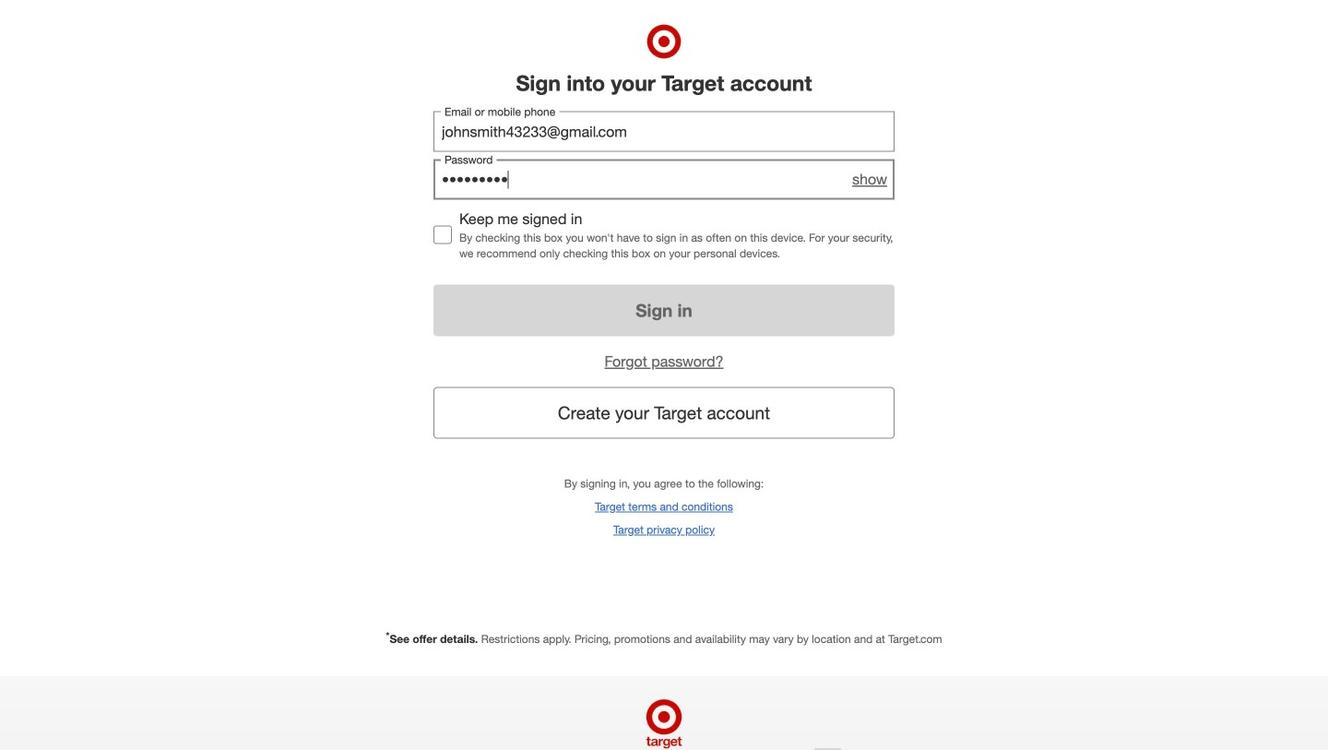 Task type: vqa. For each thing, say whether or not it's contained in the screenshot.
'TEXT BOX'
yes



Task type: locate. For each thing, give the bounding box(es) containing it.
None text field
[[434, 111, 895, 152]]

None checkbox
[[434, 226, 452, 244]]

target: expect more. pay less. image
[[405, 677, 924, 750]]

None password field
[[434, 159, 895, 200]]



